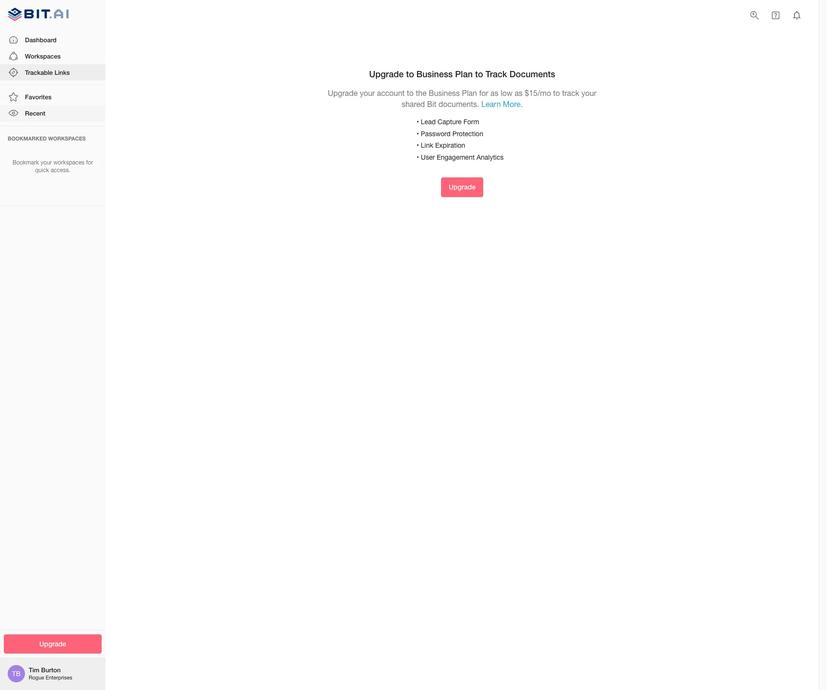 Task type: locate. For each thing, give the bounding box(es) containing it.
bit
[[427, 100, 437, 108]]

for up learn
[[479, 89, 489, 97]]

plan up 'upgrade your account to the business plan for as low as $15/mo to track your shared bit documents.'
[[455, 68, 473, 79]]

business up the
[[417, 68, 453, 79]]

3 • from the top
[[417, 142, 419, 149]]

to left track
[[475, 68, 483, 79]]

1 horizontal spatial as
[[515, 89, 523, 97]]

favorites
[[25, 93, 52, 101]]

0 horizontal spatial for
[[86, 159, 93, 166]]

1 vertical spatial upgrade button
[[4, 634, 102, 654]]

documents.
[[439, 100, 479, 108]]

0 horizontal spatial upgrade button
[[4, 634, 102, 654]]

1 horizontal spatial your
[[360, 89, 375, 97]]

as up learn
[[491, 89, 499, 97]]

learn more.
[[482, 100, 523, 108]]

trackable links button
[[0, 64, 106, 81]]

your
[[360, 89, 375, 97], [582, 89, 597, 97], [41, 159, 52, 166]]

plan inside 'upgrade your account to the business plan for as low as $15/mo to track your shared bit documents.'
[[462, 89, 477, 97]]

your for upgrade to business plan to track documents
[[360, 89, 375, 97]]

business up bit
[[429, 89, 460, 97]]

$15/mo
[[525, 89, 551, 97]]

enterprises
[[46, 675, 72, 681]]

upgrade button up burton
[[4, 634, 102, 654]]

0 horizontal spatial your
[[41, 159, 52, 166]]

1 • from the top
[[417, 118, 419, 126]]

to up shared
[[406, 68, 414, 79]]

• left link
[[417, 142, 419, 149]]

1 horizontal spatial upgrade button
[[441, 178, 483, 197]]

recent
[[25, 110, 45, 117]]

for
[[479, 89, 489, 97], [86, 159, 93, 166]]

your inside bookmark your workspaces for quick access.
[[41, 159, 52, 166]]

analytics
[[477, 153, 504, 161]]

links
[[55, 69, 70, 76]]

2 horizontal spatial your
[[582, 89, 597, 97]]

0 vertical spatial for
[[479, 89, 489, 97]]

•
[[417, 118, 419, 126], [417, 130, 419, 137], [417, 142, 419, 149], [417, 153, 419, 161]]

upgrade
[[369, 68, 404, 79], [328, 89, 358, 97], [449, 183, 476, 191], [39, 640, 66, 648]]

to
[[406, 68, 414, 79], [475, 68, 483, 79], [407, 89, 414, 97], [553, 89, 560, 97]]

expiration
[[435, 142, 465, 149]]

learn
[[482, 100, 501, 108]]

• left user
[[417, 153, 419, 161]]

plan
[[455, 68, 473, 79], [462, 89, 477, 97]]

as right low
[[515, 89, 523, 97]]

business
[[417, 68, 453, 79], [429, 89, 460, 97]]

your left "account"
[[360, 89, 375, 97]]

favorites button
[[0, 89, 106, 105]]

1 vertical spatial plan
[[462, 89, 477, 97]]

0 vertical spatial business
[[417, 68, 453, 79]]

your right "track"
[[582, 89, 597, 97]]

to left "track"
[[553, 89, 560, 97]]

for right workspaces
[[86, 159, 93, 166]]

1 vertical spatial for
[[86, 159, 93, 166]]

upgrade button down the engagement
[[441, 178, 483, 197]]

capture
[[438, 118, 462, 126]]

your up quick
[[41, 159, 52, 166]]

for inside 'upgrade your account to the business plan for as low as $15/mo to track your shared bit documents.'
[[479, 89, 489, 97]]

engagement
[[437, 153, 475, 161]]

plan up documents.
[[462, 89, 477, 97]]

tb
[[12, 670, 21, 678]]

bookmarked workspaces
[[8, 135, 86, 141]]

bookmark your workspaces for quick access.
[[13, 159, 93, 174]]

lead
[[421, 118, 436, 126]]

upgrade button
[[441, 178, 483, 197], [4, 634, 102, 654]]

1 vertical spatial business
[[429, 89, 460, 97]]

• left password
[[417, 130, 419, 137]]

• left lead
[[417, 118, 419, 126]]

0 horizontal spatial as
[[491, 89, 499, 97]]

upgrade your account to the business plan for as low as $15/mo to track your shared bit documents.
[[328, 89, 597, 108]]

protection
[[453, 130, 483, 137]]

0 vertical spatial upgrade button
[[441, 178, 483, 197]]

1 horizontal spatial for
[[479, 89, 489, 97]]

4 • from the top
[[417, 153, 419, 161]]

bookmarked
[[8, 135, 47, 141]]

as
[[491, 89, 499, 97], [515, 89, 523, 97]]

business inside 'upgrade your account to the business plan for as low as $15/mo to track your shared bit documents.'
[[429, 89, 460, 97]]

upgrade to business plan to track documents
[[369, 68, 555, 79]]

account
[[377, 89, 405, 97]]



Task type: vqa. For each thing, say whether or not it's contained in the screenshot.
Tim Burton Rogue Enterprises
yes



Task type: describe. For each thing, give the bounding box(es) containing it.
dashboard
[[25, 36, 57, 43]]

access.
[[51, 167, 70, 174]]

tim burton rogue enterprises
[[29, 666, 72, 681]]

form
[[464, 118, 479, 126]]

recent button
[[0, 105, 106, 122]]

low
[[501, 89, 513, 97]]

• lead capture form • password protection • link expiration • user engagement analytics
[[417, 118, 504, 161]]

the
[[416, 89, 427, 97]]

0 vertical spatial plan
[[455, 68, 473, 79]]

tim
[[29, 666, 39, 674]]

track
[[562, 89, 580, 97]]

workspaces
[[25, 52, 61, 60]]

1 as from the left
[[491, 89, 499, 97]]

quick
[[35, 167, 49, 174]]

2 as from the left
[[515, 89, 523, 97]]

password
[[421, 130, 451, 137]]

shared
[[402, 100, 425, 108]]

link
[[421, 142, 433, 149]]

for inside bookmark your workspaces for quick access.
[[86, 159, 93, 166]]

dashboard button
[[0, 31, 106, 48]]

workspaces
[[53, 159, 84, 166]]

documents
[[510, 68, 555, 79]]

burton
[[41, 666, 61, 674]]

bookmark
[[13, 159, 39, 166]]

workspaces button
[[0, 48, 106, 64]]

to left the
[[407, 89, 414, 97]]

user
[[421, 153, 435, 161]]

upgrade inside 'upgrade your account to the business plan for as low as $15/mo to track your shared bit documents.'
[[328, 89, 358, 97]]

trackable
[[25, 69, 53, 76]]

more.
[[503, 100, 523, 108]]

rogue
[[29, 675, 44, 681]]

track
[[486, 68, 507, 79]]

learn more. link
[[482, 100, 523, 108]]

2 • from the top
[[417, 130, 419, 137]]

workspaces
[[48, 135, 86, 141]]

your for bookmarked workspaces
[[41, 159, 52, 166]]

trackable links
[[25, 69, 70, 76]]



